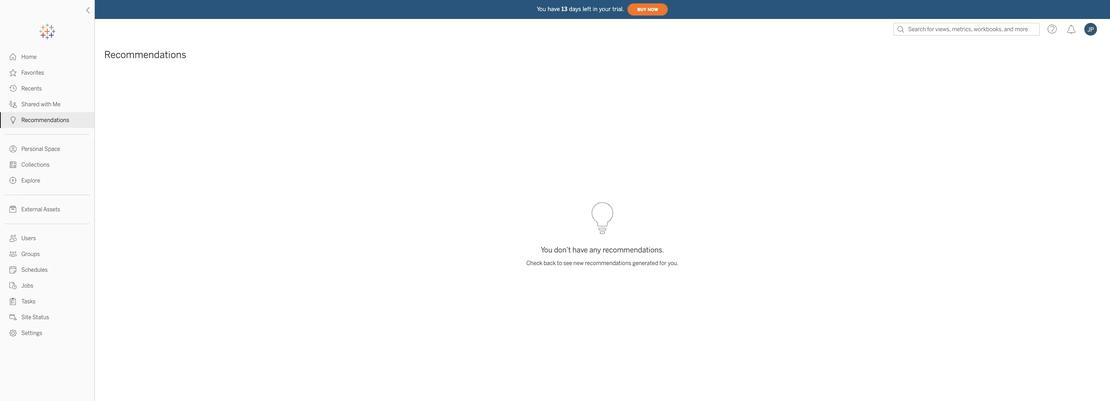 Task type: describe. For each thing, give the bounding box(es) containing it.
1 horizontal spatial recommendations
[[104, 49, 186, 60]]

13
[[562, 6, 568, 12]]

assets
[[43, 206, 60, 213]]

you have 13 days left in your trial.
[[537, 6, 624, 12]]

with
[[41, 101, 51, 108]]

check back to see new recommendations generated for you.
[[527, 260, 679, 267]]

groups
[[21, 251, 40, 258]]

personal space link
[[0, 141, 94, 157]]

settings link
[[0, 325, 94, 341]]

schedules link
[[0, 262, 94, 278]]

any
[[590, 246, 601, 254]]

recents link
[[0, 81, 94, 96]]

recents
[[21, 85, 42, 92]]

external
[[21, 206, 42, 213]]

space
[[44, 146, 60, 153]]

home link
[[0, 49, 94, 65]]

by text only_f5he34f image for schedules
[[9, 266, 17, 273]]

you for you don't have any recommendations.
[[541, 246, 553, 254]]

site status link
[[0, 309, 94, 325]]

back
[[544, 260, 556, 267]]

schedules
[[21, 267, 48, 273]]

groups link
[[0, 246, 94, 262]]

personal
[[21, 146, 43, 153]]

tasks link
[[0, 294, 94, 309]]

recommendations link
[[0, 112, 94, 128]]

collections
[[21, 162, 50, 168]]

by text only_f5he34f image for personal space
[[9, 145, 17, 153]]

me
[[53, 101, 61, 108]]

check
[[527, 260, 542, 267]]

recommendations.
[[603, 246, 664, 254]]

by text only_f5he34f image for external assets
[[9, 206, 17, 213]]

buy
[[637, 7, 647, 12]]

by text only_f5he34f image for collections
[[9, 161, 17, 168]]

collections link
[[0, 157, 94, 173]]

don't
[[554, 246, 571, 254]]

you for you have 13 days left in your trial.
[[537, 6, 546, 12]]

navigation panel element
[[0, 24, 94, 341]]



Task type: vqa. For each thing, say whether or not it's contained in the screenshot.
see
yes



Task type: locate. For each thing, give the bounding box(es) containing it.
1 horizontal spatial have
[[573, 246, 588, 254]]

by text only_f5he34f image for favorites
[[9, 69, 17, 76]]

users link
[[0, 230, 94, 246]]

2 by text only_f5he34f image from the top
[[9, 177, 17, 184]]

0 vertical spatial you
[[537, 6, 546, 12]]

by text only_f5he34f image for site status
[[9, 314, 17, 321]]

tasks
[[21, 298, 36, 305]]

new
[[574, 260, 584, 267]]

by text only_f5he34f image for tasks
[[9, 298, 17, 305]]

3 by text only_f5he34f image from the top
[[9, 206, 17, 213]]

personal space
[[21, 146, 60, 153]]

buy now
[[637, 7, 658, 12]]

by text only_f5he34f image for recommendations
[[9, 117, 17, 124]]

11 by text only_f5he34f image from the top
[[9, 330, 17, 337]]

5 by text only_f5he34f image from the top
[[9, 117, 17, 124]]

4 by text only_f5he34f image from the top
[[9, 266, 17, 273]]

by text only_f5he34f image
[[9, 53, 17, 60], [9, 69, 17, 76], [9, 85, 17, 92], [9, 101, 17, 108], [9, 117, 17, 124], [9, 145, 17, 153], [9, 235, 17, 242], [9, 251, 17, 258], [9, 282, 17, 289], [9, 298, 17, 305], [9, 330, 17, 337]]

6 by text only_f5he34f image from the top
[[9, 145, 17, 153]]

home
[[21, 54, 37, 60]]

days
[[569, 6, 581, 12]]

favorites link
[[0, 65, 94, 81]]

by text only_f5he34f image for settings
[[9, 330, 17, 337]]

you up the back
[[541, 246, 553, 254]]

external assets link
[[0, 202, 94, 217]]

your
[[599, 6, 611, 12]]

10 by text only_f5he34f image from the top
[[9, 298, 17, 305]]

by text only_f5he34f image inside explore link
[[9, 177, 17, 184]]

recommendations
[[585, 260, 631, 267]]

by text only_f5he34f image inside jobs link
[[9, 282, 17, 289]]

by text only_f5he34f image left "explore"
[[9, 177, 17, 184]]

by text only_f5he34f image for shared with me
[[9, 101, 17, 108]]

by text only_f5he34f image for groups
[[9, 251, 17, 258]]

0 vertical spatial recommendations
[[104, 49, 186, 60]]

1 by text only_f5he34f image from the top
[[9, 53, 17, 60]]

external assets
[[21, 206, 60, 213]]

by text only_f5he34f image for home
[[9, 53, 17, 60]]

1 by text only_f5he34f image from the top
[[9, 161, 17, 168]]

by text only_f5he34f image inside tasks "link"
[[9, 298, 17, 305]]

now
[[648, 7, 658, 12]]

you left 13
[[537, 6, 546, 12]]

favorites
[[21, 70, 44, 76]]

by text only_f5he34f image for recents
[[9, 85, 17, 92]]

by text only_f5he34f image inside home link
[[9, 53, 17, 60]]

you don't have any recommendations.
[[541, 246, 664, 254]]

4 by text only_f5he34f image from the top
[[9, 101, 17, 108]]

explore
[[21, 177, 40, 184]]

0 horizontal spatial recommendations
[[21, 117, 69, 124]]

by text only_f5he34f image left external
[[9, 206, 17, 213]]

you
[[537, 6, 546, 12], [541, 246, 553, 254]]

jobs link
[[0, 278, 94, 294]]

shared with me link
[[0, 96, 94, 112]]

by text only_f5he34f image inside recommendations link
[[9, 117, 17, 124]]

jobs
[[21, 283, 33, 289]]

site
[[21, 314, 31, 321]]

1 vertical spatial have
[[573, 246, 588, 254]]

shared
[[21, 101, 39, 108]]

for
[[660, 260, 667, 267]]

by text only_f5he34f image for explore
[[9, 177, 17, 184]]

users
[[21, 235, 36, 242]]

see
[[564, 260, 572, 267]]

by text only_f5he34f image left 'site'
[[9, 314, 17, 321]]

left
[[583, 6, 591, 12]]

3 by text only_f5he34f image from the top
[[9, 85, 17, 92]]

have
[[548, 6, 560, 12], [573, 246, 588, 254]]

0 horizontal spatial have
[[548, 6, 560, 12]]

buy now button
[[627, 3, 668, 16]]

by text only_f5he34f image inside shared with me link
[[9, 101, 17, 108]]

main navigation. press the up and down arrow keys to access links. element
[[0, 49, 94, 341]]

status
[[32, 314, 49, 321]]

have left 13
[[548, 6, 560, 12]]

shared with me
[[21, 101, 61, 108]]

9 by text only_f5he34f image from the top
[[9, 282, 17, 289]]

trial.
[[612, 6, 624, 12]]

by text only_f5he34f image inside favorites link
[[9, 69, 17, 76]]

by text only_f5he34f image left 'schedules'
[[9, 266, 17, 273]]

to
[[557, 260, 562, 267]]

generated
[[633, 260, 658, 267]]

settings
[[21, 330, 42, 337]]

by text only_f5he34f image inside personal space link
[[9, 145, 17, 153]]

by text only_f5he34f image for jobs
[[9, 282, 17, 289]]

by text only_f5he34f image for users
[[9, 235, 17, 242]]

by text only_f5he34f image inside 'collections' link
[[9, 161, 17, 168]]

site status
[[21, 314, 49, 321]]

Search for views, metrics, workbooks, and more text field
[[894, 23, 1040, 36]]

in
[[593, 6, 598, 12]]

by text only_f5he34f image inside settings link
[[9, 330, 17, 337]]

have up new at the right of the page
[[573, 246, 588, 254]]

recommendations inside 'main navigation. press the up and down arrow keys to access links.' element
[[21, 117, 69, 124]]

by text only_f5he34f image inside schedules link
[[9, 266, 17, 273]]

2 by text only_f5he34f image from the top
[[9, 69, 17, 76]]

0 vertical spatial have
[[548, 6, 560, 12]]

you.
[[668, 260, 679, 267]]

1 vertical spatial recommendations
[[21, 117, 69, 124]]

8 by text only_f5he34f image from the top
[[9, 251, 17, 258]]

1 vertical spatial you
[[541, 246, 553, 254]]

explore link
[[0, 173, 94, 188]]

by text only_f5he34f image inside site status link
[[9, 314, 17, 321]]

by text only_f5he34f image
[[9, 161, 17, 168], [9, 177, 17, 184], [9, 206, 17, 213], [9, 266, 17, 273], [9, 314, 17, 321]]

7 by text only_f5he34f image from the top
[[9, 235, 17, 242]]

by text only_f5he34f image inside external assets link
[[9, 206, 17, 213]]

by text only_f5he34f image inside users link
[[9, 235, 17, 242]]

by text only_f5he34f image inside the recents link
[[9, 85, 17, 92]]

by text only_f5he34f image inside groups link
[[9, 251, 17, 258]]

5 by text only_f5he34f image from the top
[[9, 314, 17, 321]]

recommendations
[[104, 49, 186, 60], [21, 117, 69, 124]]

by text only_f5he34f image left 'collections'
[[9, 161, 17, 168]]



